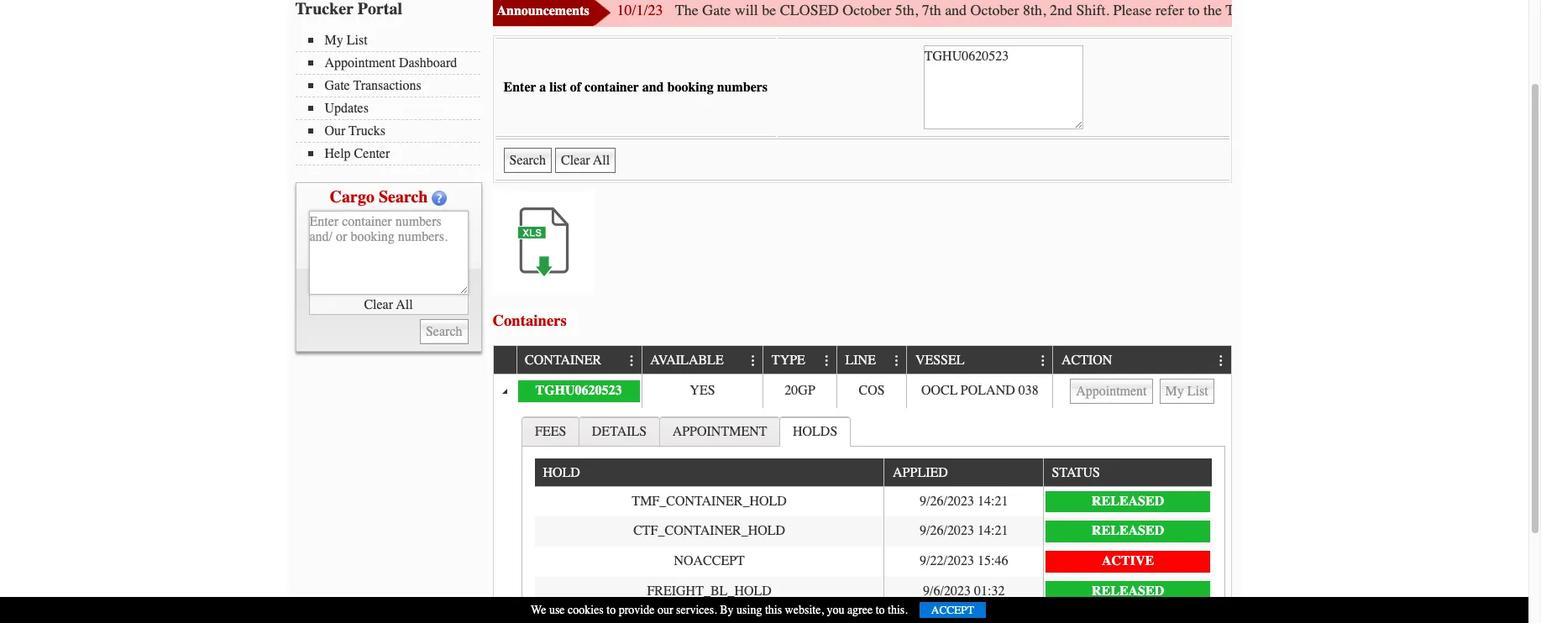 Task type: vqa. For each thing, say whether or not it's contained in the screenshot.
row group containing TMF_CONTAINER_HOLD
yes



Task type: describe. For each thing, give the bounding box(es) containing it.
tghu0620523 cell
[[516, 375, 642, 408]]

row containing tmf_container_hold
[[535, 487, 1213, 517]]

website,
[[785, 603, 824, 618]]

list
[[347, 33, 368, 48]]

freight_bl_hold cell
[[535, 577, 884, 607]]

hold
[[543, 466, 580, 481]]

cos cell
[[837, 375, 907, 408]]

9/6/2023
[[923, 584, 971, 599]]

20gp
[[785, 383, 816, 398]]

1 horizontal spatial gate
[[703, 1, 731, 19]]

038
[[1019, 383, 1039, 398]]

Enter container numbers and/ or booking numbers. Press ESC to reset input box text field
[[924, 45, 1084, 129]]

ctf_container_hold cell
[[535, 517, 884, 547]]

5th,
[[895, 1, 919, 19]]

tree grid containing container
[[494, 347, 1231, 623]]

14:21 for ctf_container_hold
[[978, 524, 1009, 539]]

action
[[1062, 353, 1113, 368]]

row containing container
[[494, 347, 1231, 375]]

edit column settings image for type
[[821, 354, 834, 368]]

tmf_container_hold
[[632, 494, 787, 509]]

accept
[[932, 604, 975, 617]]

holds tab
[[780, 416, 851, 447]]

9/22/2023
[[920, 554, 975, 569]]

action column header
[[1053, 347, 1231, 375]]

9/26/2023 for tmf_container_hold
[[920, 494, 975, 509]]

appointment
[[325, 55, 396, 71]]

1 horizontal spatial and
[[945, 1, 967, 19]]

10/1/23
[[617, 1, 663, 19]]

gate transactions link
[[308, 78, 480, 93]]

shift.
[[1077, 1, 1110, 19]]

row containing noaccept
[[535, 547, 1213, 577]]

released cell for ctf_container_hold
[[1044, 517, 1213, 547]]

hold link
[[543, 459, 589, 486]]

active
[[1102, 554, 1155, 569]]

fees
[[535, 424, 567, 439]]

closed
[[780, 1, 839, 19]]

oocl poland 038
[[922, 383, 1039, 398]]

container
[[525, 353, 602, 368]]

row containing tghu0620523
[[494, 375, 1231, 408]]

edit column settings image for vessel
[[1037, 354, 1050, 368]]

containers
[[493, 311, 567, 330]]

applied link
[[893, 459, 957, 486]]

vessel
[[916, 353, 965, 368]]

10/1/23 the gate will be closed october 5th, 7th and october 8th, 2nd shift. please refer to the truck gate hours web page for further gate details f
[[617, 1, 1542, 19]]

oocl poland 038 cell
[[907, 375, 1053, 408]]

list
[[550, 80, 567, 95]]

type column header
[[763, 347, 837, 375]]

our trucks link
[[308, 124, 480, 139]]

2 horizontal spatial to
[[1189, 1, 1200, 19]]

page
[[1368, 1, 1396, 19]]

center
[[354, 146, 390, 161]]

this.
[[888, 603, 908, 618]]

row group inside tab list
[[535, 487, 1213, 607]]

please
[[1114, 1, 1152, 19]]

help
[[325, 146, 351, 161]]

container
[[585, 80, 639, 95]]

1 horizontal spatial to
[[876, 603, 885, 618]]

2nd
[[1050, 1, 1073, 19]]

web
[[1339, 1, 1364, 19]]

help center link
[[308, 146, 480, 161]]

my
[[325, 33, 343, 48]]

holds
[[793, 424, 838, 439]]

ctf_container_hold
[[634, 524, 786, 539]]

refer
[[1156, 1, 1185, 19]]

our
[[658, 603, 674, 618]]

accept button
[[920, 602, 986, 618]]

9/6/2023 01:32 cell
[[884, 577, 1044, 607]]

the
[[675, 1, 699, 19]]

grid inside tab list
[[535, 459, 1213, 607]]

updates link
[[308, 101, 480, 116]]

available link
[[651, 347, 732, 374]]

status link
[[1052, 459, 1109, 486]]

line column header
[[837, 347, 907, 375]]

9/6/2023 01:32
[[923, 584, 1005, 599]]

7th
[[922, 1, 942, 19]]

of
[[570, 80, 582, 95]]

for
[[1400, 1, 1418, 19]]

our
[[325, 124, 346, 139]]

9/22/2023 15:46
[[920, 554, 1009, 569]]

menu bar containing my list
[[295, 31, 489, 166]]

be
[[762, 1, 777, 19]]

row group containing tghu0620523
[[494, 375, 1231, 623]]

available
[[651, 353, 724, 368]]

applied
[[893, 466, 948, 481]]

status
[[1052, 466, 1101, 481]]

numbers
[[717, 80, 768, 95]]

9/26/2023 14:21 for tmf_container_hold
[[920, 494, 1009, 509]]

appointment
[[673, 424, 768, 439]]

released cell for tmf_container_hold
[[1044, 487, 1213, 517]]

hours
[[1298, 1, 1335, 19]]

released for ctf_container_hold
[[1092, 524, 1165, 539]]

container column header
[[516, 347, 642, 375]]

vessel column header
[[907, 347, 1053, 375]]

use
[[549, 603, 565, 618]]

my list appointment dashboard gate transactions updates our trucks help center
[[325, 33, 457, 161]]

the
[[1204, 1, 1223, 19]]

9/26/2023 for ctf_container_hold
[[920, 524, 975, 539]]

trucks
[[349, 124, 386, 139]]

edit column settings image for available
[[747, 354, 760, 368]]

edit column settings image for container
[[626, 354, 639, 368]]



Task type: locate. For each thing, give the bounding box(es) containing it.
type
[[772, 353, 806, 368]]

released
[[1092, 494, 1165, 509], [1092, 524, 1165, 539], [1092, 584, 1165, 599]]

freight_bl_hold
[[647, 584, 772, 599]]

details tab
[[579, 416, 660, 446]]

cell
[[1053, 375, 1231, 408]]

released cell for freight_bl_hold
[[1044, 577, 1213, 607]]

8th,
[[1023, 1, 1047, 19]]

updates
[[325, 101, 369, 116]]

9/26/2023 14:21 cell for tmf_container_hold
[[884, 487, 1044, 517]]

0 horizontal spatial edit column settings image
[[821, 354, 834, 368]]

2 edit column settings image from the left
[[747, 354, 760, 368]]

0 vertical spatial and
[[945, 1, 967, 19]]

active cell
[[1044, 547, 1213, 577]]

enter
[[504, 80, 536, 95]]

yes
[[690, 383, 716, 398]]

you
[[827, 603, 845, 618]]

tghu0620523
[[536, 383, 622, 398]]

0 vertical spatial 9/26/2023 14:21
[[920, 494, 1009, 509]]

None submit
[[504, 148, 552, 173], [420, 319, 468, 344], [504, 148, 552, 173], [420, 319, 468, 344]]

9/26/2023 14:21 cell up 9/22/2023 15:46
[[884, 517, 1044, 547]]

1 edit column settings image from the left
[[626, 354, 639, 368]]

2 horizontal spatial edit column settings image
[[1215, 354, 1229, 368]]

tab list
[[518, 412, 1230, 623]]

2 vertical spatial released
[[1092, 584, 1165, 599]]

2 9/26/2023 from the top
[[920, 524, 975, 539]]

vessel link
[[916, 347, 973, 374]]

edit column settings image inside type "column header"
[[821, 354, 834, 368]]

october left 5th,
[[843, 1, 892, 19]]

provide
[[619, 603, 655, 618]]

yes cell
[[642, 375, 763, 408]]

cargo
[[330, 187, 375, 207]]

edit column settings image left available
[[626, 354, 639, 368]]

gate inside the my list appointment dashboard gate transactions updates our trucks help center
[[325, 78, 350, 93]]

search
[[379, 187, 428, 207]]

further
[[1421, 1, 1462, 19]]

1 9/26/2023 14:21 from the top
[[920, 494, 1009, 509]]

details
[[1495, 1, 1535, 19]]

released down status link
[[1092, 494, 1165, 509]]

2 9/26/2023 14:21 from the top
[[920, 524, 1009, 539]]

type link
[[772, 347, 814, 374]]

tab list containing fees
[[518, 412, 1230, 623]]

1 14:21 from the top
[[978, 494, 1009, 509]]

details
[[592, 424, 647, 439]]

row
[[494, 347, 1231, 375], [494, 375, 1231, 408], [535, 459, 1213, 487], [535, 487, 1213, 517], [535, 517, 1213, 547], [535, 547, 1213, 577], [535, 577, 1213, 607]]

fees tab
[[522, 416, 580, 446]]

1 vertical spatial 9/26/2023 14:21
[[920, 524, 1009, 539]]

grid containing hold
[[535, 459, 1213, 607]]

0 horizontal spatial gate
[[325, 78, 350, 93]]

9/26/2023 14:21 for ctf_container_hold
[[920, 524, 1009, 539]]

released cell up active in the bottom right of the page
[[1044, 517, 1213, 547]]

released cell down active in the bottom right of the page
[[1044, 577, 1213, 607]]

october
[[843, 1, 892, 19], [971, 1, 1020, 19]]

01:32
[[975, 584, 1005, 599]]

0 horizontal spatial and
[[643, 80, 664, 95]]

to left the
[[1189, 1, 1200, 19]]

2 edit column settings image from the left
[[1037, 354, 1050, 368]]

edit column settings image inside "available" 'column header'
[[747, 354, 760, 368]]

edit column settings image for action
[[1215, 354, 1229, 368]]

cookies
[[568, 603, 604, 618]]

noaccept
[[674, 554, 745, 569]]

edit column settings image left type
[[747, 354, 760, 368]]

this
[[765, 603, 782, 618]]

1 edit column settings image from the left
[[821, 354, 834, 368]]

2 horizontal spatial gate
[[1265, 1, 1294, 19]]

edit column settings image inside line column header
[[891, 354, 904, 368]]

available column header
[[642, 347, 763, 375]]

container link
[[525, 347, 610, 374]]

14:21 for tmf_container_hold
[[978, 494, 1009, 509]]

announcements
[[497, 3, 590, 18]]

2 horizontal spatial edit column settings image
[[891, 354, 904, 368]]

9/26/2023 14:21 down applied link
[[920, 494, 1009, 509]]

f
[[1538, 1, 1542, 19]]

0 horizontal spatial edit column settings image
[[626, 354, 639, 368]]

1 released from the top
[[1092, 494, 1165, 509]]

14:21
[[978, 494, 1009, 509], [978, 524, 1009, 539]]

using
[[737, 603, 762, 618]]

line link
[[846, 347, 884, 374]]

2 9/26/2023 14:21 cell from the top
[[884, 517, 1044, 547]]

noaccept cell
[[535, 547, 884, 577]]

9/26/2023 14:21 cell
[[884, 487, 1044, 517], [884, 517, 1044, 547]]

released cell down status link
[[1044, 487, 1213, 517]]

3 edit column settings image from the left
[[1215, 354, 1229, 368]]

15:46
[[978, 554, 1009, 569]]

october left "8th,"
[[971, 1, 1020, 19]]

we
[[531, 603, 546, 618]]

enter a list of container and booking numbers
[[504, 80, 768, 95]]

1 vertical spatial released
[[1092, 524, 1165, 539]]

edit column settings image
[[821, 354, 834, 368], [1037, 354, 1050, 368], [1215, 354, 1229, 368]]

2 released from the top
[[1092, 524, 1165, 539]]

9/26/2023 14:21 up 9/22/2023 15:46
[[920, 524, 1009, 539]]

gate right the truck
[[1265, 1, 1294, 19]]

1 october from the left
[[843, 1, 892, 19]]

tmf_container_hold cell
[[535, 487, 884, 517]]

will
[[735, 1, 758, 19]]

gate up updates
[[325, 78, 350, 93]]

1 9/26/2023 from the top
[[920, 494, 975, 509]]

cos
[[859, 383, 885, 398]]

Enter container numbers and/ or booking numbers.  text field
[[309, 211, 468, 295]]

1 released cell from the top
[[1044, 487, 1213, 517]]

0 horizontal spatial october
[[843, 1, 892, 19]]

9/26/2023
[[920, 494, 975, 509], [920, 524, 975, 539]]

and right 7th
[[945, 1, 967, 19]]

clear all button
[[309, 295, 468, 315]]

1 vertical spatial and
[[643, 80, 664, 95]]

agree
[[848, 603, 873, 618]]

dashboard
[[399, 55, 457, 71]]

3 released from the top
[[1092, 584, 1165, 599]]

9/26/2023 14:21 cell for ctf_container_hold
[[884, 517, 1044, 547]]

0 vertical spatial 9/26/2023
[[920, 494, 975, 509]]

row group containing tmf_container_hold
[[535, 487, 1213, 607]]

tree grid
[[494, 347, 1231, 623]]

appointment dashboard link
[[308, 55, 480, 71]]

3 released cell from the top
[[1044, 577, 1213, 607]]

1 9/26/2023 14:21 cell from the top
[[884, 487, 1044, 517]]

edit column settings image inside vessel column header
[[1037, 354, 1050, 368]]

0 vertical spatial released
[[1092, 494, 1165, 509]]

poland
[[961, 383, 1016, 398]]

edit column settings image
[[626, 354, 639, 368], [747, 354, 760, 368], [891, 354, 904, 368]]

gate
[[1466, 1, 1491, 19]]

cargo search
[[330, 187, 428, 207]]

a
[[540, 80, 546, 95]]

menu bar
[[295, 31, 489, 166]]

1 horizontal spatial edit column settings image
[[1037, 354, 1050, 368]]

1 vertical spatial 14:21
[[978, 524, 1009, 539]]

clear
[[364, 297, 393, 312]]

20gp cell
[[763, 375, 837, 408]]

9/22/2023 15:46 cell
[[884, 547, 1044, 577]]

clear all
[[364, 297, 413, 312]]

2 14:21 from the top
[[978, 524, 1009, 539]]

row group
[[494, 375, 1231, 623], [535, 487, 1213, 607]]

released for freight_bl_hold
[[1092, 584, 1165, 599]]

my list link
[[308, 33, 480, 48]]

transactions
[[353, 78, 421, 93]]

all
[[396, 297, 413, 312]]

edit column settings image inside the action column header
[[1215, 354, 1229, 368]]

edit column settings image right line link
[[891, 354, 904, 368]]

0 vertical spatial 14:21
[[978, 494, 1009, 509]]

edit column settings image for line
[[891, 354, 904, 368]]

1 horizontal spatial edit column settings image
[[747, 354, 760, 368]]

gate right the the
[[703, 1, 731, 19]]

released up active in the bottom right of the page
[[1092, 524, 1165, 539]]

1 horizontal spatial october
[[971, 1, 1020, 19]]

and left booking
[[643, 80, 664, 95]]

row containing hold
[[535, 459, 1213, 487]]

None button
[[555, 148, 616, 173], [1071, 379, 1153, 404], [1160, 379, 1215, 404], [555, 148, 616, 173], [1071, 379, 1153, 404], [1160, 379, 1215, 404]]

row containing freight_bl_hold
[[535, 577, 1213, 607]]

appointment tab
[[660, 416, 781, 446]]

by
[[720, 603, 734, 618]]

oocl
[[922, 383, 958, 398]]

to left provide
[[607, 603, 616, 618]]

booking
[[668, 80, 714, 95]]

to left this.
[[876, 603, 885, 618]]

to
[[1189, 1, 1200, 19], [607, 603, 616, 618], [876, 603, 885, 618]]

9/26/2023 down applied link
[[920, 494, 975, 509]]

released for tmf_container_hold
[[1092, 494, 1165, 509]]

line
[[846, 353, 876, 368]]

0 horizontal spatial to
[[607, 603, 616, 618]]

we use cookies to provide our services. by using this website, you agree to this.
[[531, 603, 908, 618]]

row containing ctf_container_hold
[[535, 517, 1213, 547]]

2 released cell from the top
[[1044, 517, 1213, 547]]

1 vertical spatial 9/26/2023
[[920, 524, 975, 539]]

action link
[[1062, 347, 1121, 374]]

2 october from the left
[[971, 1, 1020, 19]]

edit column settings image inside container column header
[[626, 354, 639, 368]]

3 edit column settings image from the left
[[891, 354, 904, 368]]

9/26/2023 up 9/22/2023
[[920, 524, 975, 539]]

9/26/2023 14:21 cell down applied link
[[884, 487, 1044, 517]]

grid
[[535, 459, 1213, 607]]

released down active cell
[[1092, 584, 1165, 599]]

services.
[[676, 603, 717, 618]]

released cell
[[1044, 487, 1213, 517], [1044, 517, 1213, 547], [1044, 577, 1213, 607]]



